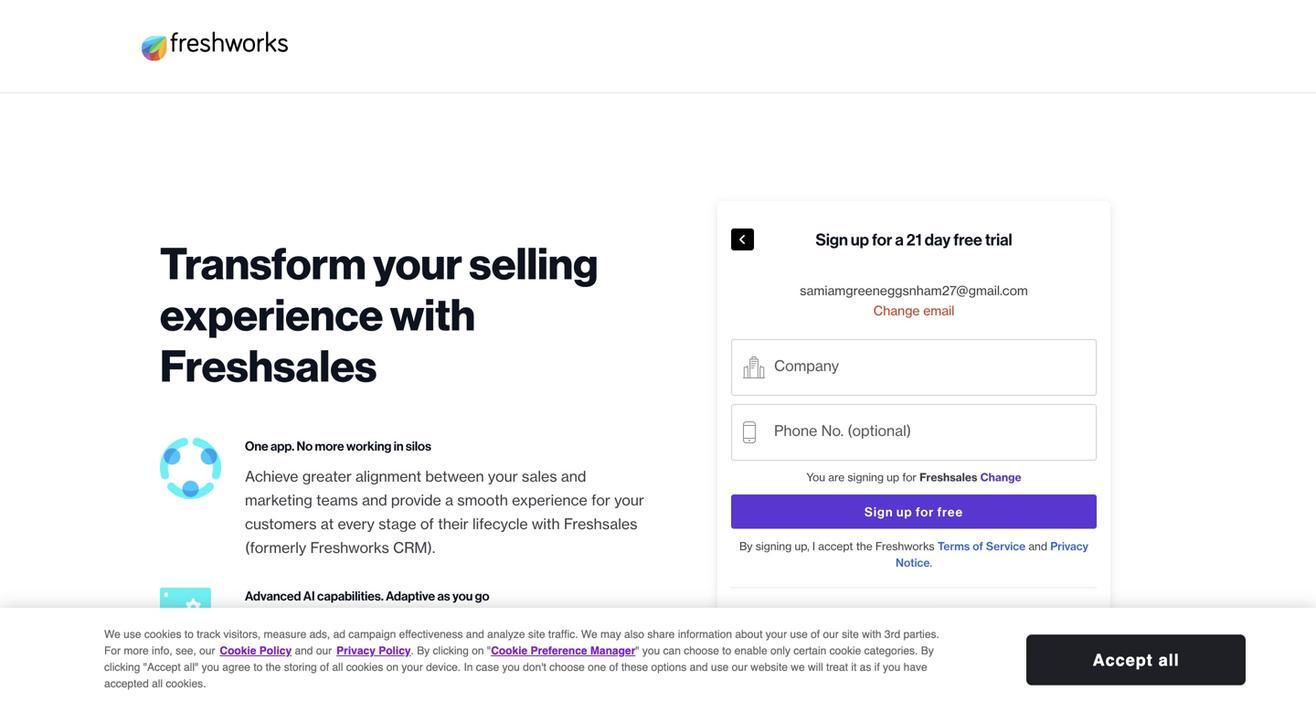 Task type: locate. For each thing, give the bounding box(es) containing it.
and right sales
[[561, 467, 586, 485]]

to
[[185, 628, 194, 641], [723, 645, 732, 657], [254, 661, 263, 674]]

1 horizontal spatial a
[[895, 229, 904, 250]]

predictions,
[[361, 665, 440, 683]]

choose down preference on the left bottom of page
[[550, 661, 585, 674]]

1 horizontal spatial the
[[856, 539, 873, 553]]

at
[[321, 515, 334, 533]]

use up accepted
[[124, 628, 141, 641]]

to down cookie policy link
[[254, 661, 263, 674]]

0 horizontal spatial on
[[386, 661, 399, 674]]

0 horizontal spatial freshsales
[[160, 338, 377, 393]]

2 horizontal spatial by
[[921, 645, 934, 657]]

2 vertical spatial with
[[862, 628, 882, 641]]

" inside " you can choose to enable only certain cookie categories. by clicking "accept all" you agree to the storing of all cookies on your device. in case you don't choose one of these options and use our website we will treat it as if you have accepted all cookies.
[[636, 645, 640, 657]]

of right storing
[[320, 661, 329, 674]]

more right for
[[124, 645, 149, 657]]

1 vertical spatial customers
[[326, 641, 398, 659]]

crm
[[279, 688, 313, 707]]

powerful
[[324, 617, 383, 635]]

policy down measure
[[259, 645, 292, 657]]

your
[[373, 235, 463, 291], [488, 467, 518, 485], [615, 491, 645, 509], [766, 628, 787, 641], [402, 661, 423, 674], [245, 688, 275, 707]]

of left their
[[420, 515, 434, 533]]

by left up,
[[740, 539, 753, 553]]

policy
[[259, 645, 292, 657], [379, 645, 411, 657]]

0 vertical spatial customers
[[245, 515, 317, 533]]

teams
[[316, 491, 358, 509]]

will
[[808, 661, 823, 674]]

  text field up you are signing up for freshsales change on the bottom of page
[[732, 405, 1096, 460]]

a inside the achieve greater alignment between your sales and marketing teams and provide a smooth experience for your customers at every stage of their lifecycle with freshsales (formerly freshworks crm).
[[445, 491, 453, 509]]

1 horizontal spatial can
[[663, 645, 681, 657]]

1 horizontal spatial by
[[740, 539, 753, 553]]

0 vertical spatial   text field
[[732, 340, 1096, 395]]

0 horizontal spatial cookies
[[144, 628, 182, 641]]

app.
[[271, 438, 295, 454]]

your inside " you can choose to enable only certain cookie categories. by clicking "accept all" you agree to the storing of all cookies on your device. in case you don't choose one of these options and use our website we will treat it as if you have accepted all cookies.
[[402, 661, 423, 674]]

policy up predictions,
[[379, 645, 411, 657]]

clicking inside " you can choose to enable only certain cookie categories. by clicking "accept all" you agree to the storing of all cookies on your device. in case you don't choose one of these options and use our website we will treat it as if you have accepted all cookies.
[[104, 661, 140, 674]]

0 horizontal spatial more
[[124, 645, 149, 657]]

change button right states
[[1004, 607, 1045, 621]]

case
[[476, 661, 499, 674]]

1 vertical spatial change
[[981, 470, 1022, 484]]

cookie down analyze
[[491, 645, 528, 657]]

1 horizontal spatial cookie
[[491, 645, 528, 657]]

2 horizontal spatial to
[[723, 645, 732, 657]]

your inside we use cookies to track visitors, measure ads, ad campaign effectiveness and analyze site traffic. we may also share information about your use of our site with 3rd parties. for more info, see, our
[[766, 628, 787, 641]]

you down share
[[643, 645, 660, 657]]

of inside we use cookies to track visitors, measure ads, ad campaign effectiveness and analyze site traffic. we may also share information about your use of our site with 3rd parties. for more info, see, our
[[811, 628, 820, 641]]

use
[[124, 628, 141, 641], [790, 628, 808, 641], [711, 661, 729, 674]]

2 we from the left
[[581, 628, 598, 641]]

decisions
[[528, 641, 592, 659]]

traffic.
[[548, 628, 578, 641]]

0 horizontal spatial privacy
[[337, 645, 376, 657]]

1 horizontal spatial choose
[[684, 645, 719, 657]]

these
[[622, 661, 648, 674]]

clicking up 'device.'
[[433, 645, 469, 657]]

and left analyze
[[466, 628, 484, 641]]

and right the options
[[690, 661, 708, 674]]

privacy notice link
[[896, 539, 1089, 570]]

your inside transform your selling experience with freshsales
[[373, 235, 463, 291]]

0 vertical spatial cookies
[[144, 628, 182, 641]]

transform
[[160, 235, 366, 291]]

it
[[851, 661, 857, 674]]

you down smarter
[[502, 661, 520, 674]]

2 horizontal spatial freshsales
[[920, 470, 978, 484]]

1 vertical spatial on
[[386, 661, 399, 674]]

1   text field from the top
[[732, 340, 1096, 395]]

freshsales for up
[[920, 470, 978, 484]]

0 horizontal spatial with
[[390, 287, 476, 342]]

change button for your data center location is united states change
[[1004, 607, 1045, 621]]

0 vertical spatial to
[[185, 628, 194, 641]]

change up service
[[981, 470, 1022, 484]]

more right no in the bottom left of the page
[[315, 438, 344, 454]]

1 site from the left
[[528, 628, 545, 641]]

can inside freddy ai's powerful automation capabilities can help you understand customers and make smarter decisions through insights, predictions, and recommendations from your crm data.
[[547, 617, 572, 635]]

understand
[[245, 641, 322, 659]]

2 policy from the left
[[379, 645, 411, 657]]

your data center location is united states change
[[784, 607, 1045, 621]]

all right accept
[[1159, 651, 1180, 669]]

" you can choose to enable only certain cookie categories. by clicking "accept all" you agree to the storing of all cookies on your device. in case you don't choose one of these options and use our website we will treat it as if you have accepted all cookies.
[[104, 645, 934, 690]]

1 horizontal spatial clicking
[[433, 645, 469, 657]]

and right service
[[1029, 539, 1048, 553]]

by down the 'effectiveness'
[[417, 645, 430, 657]]

0 horizontal spatial cookie
[[220, 645, 256, 657]]

1 horizontal spatial signing
[[848, 470, 884, 484]]

None submit
[[731, 495, 1097, 529]]

0 vertical spatial clicking
[[433, 645, 469, 657]]

cookie policy link
[[220, 645, 292, 657]]

options
[[651, 661, 687, 674]]

1 horizontal spatial we
[[581, 628, 598, 641]]

selling
[[469, 235, 598, 291]]

2   text field from the top
[[732, 405, 1096, 460]]

0 horizontal spatial clicking
[[104, 661, 140, 674]]

agree
[[222, 661, 251, 674]]

change down 'samiamgreeneggsnham27@gmail.com'
[[874, 303, 920, 319]]

and
[[561, 467, 586, 485], [362, 491, 387, 509], [1029, 539, 1048, 553], [466, 628, 484, 641], [402, 641, 427, 659], [295, 645, 313, 657], [690, 661, 708, 674], [443, 665, 469, 683]]

signing right are on the right
[[848, 470, 884, 484]]

up right are on the right
[[887, 470, 900, 484]]

website
[[751, 661, 788, 674]]

can up the options
[[663, 645, 681, 657]]

choose down information
[[684, 645, 719, 657]]

on up in
[[472, 645, 484, 657]]

0 horizontal spatial site
[[528, 628, 545, 641]]

we
[[104, 628, 121, 641], [581, 628, 598, 641]]

use inside " you can choose to enable only certain cookie categories. by clicking "accept all" you agree to the storing of all cookies on your device. in case you don't choose one of these options and use our website we will treat it as if you have accepted all cookies.
[[711, 661, 729, 674]]

0 vertical spatial change button
[[981, 470, 1022, 484]]

privacy inside privacy notice
[[1051, 539, 1089, 553]]

1 " from the left
[[487, 645, 491, 657]]

a
[[895, 229, 904, 250], [445, 491, 453, 509]]

crm).
[[393, 539, 436, 557]]

0 vertical spatial change
[[874, 303, 920, 319]]

site left traffic.
[[528, 628, 545, 641]]

1 horizontal spatial cookies
[[346, 661, 383, 674]]

1 vertical spatial more
[[124, 645, 149, 657]]

freshworks down every
[[310, 539, 389, 557]]

trial
[[985, 229, 1013, 250]]

clicking up accepted
[[104, 661, 140, 674]]

1 horizontal spatial freshsales
[[564, 515, 638, 533]]

1 policy from the left
[[259, 645, 292, 657]]

cookie
[[220, 645, 256, 657], [491, 645, 528, 657]]

freshsales inside transform your selling experience with freshsales
[[160, 338, 377, 393]]

cookie up agree
[[220, 645, 256, 657]]

up right sign
[[851, 229, 869, 250]]

0 vertical spatial freshsales
[[160, 338, 377, 393]]

and up storing
[[295, 645, 313, 657]]

0 vertical spatial for
[[872, 229, 893, 250]]

the right "accept"
[[856, 539, 873, 553]]

in
[[394, 438, 404, 454]]

" up case
[[487, 645, 491, 657]]

advanced
[[245, 588, 301, 604]]

by inside " you can choose to enable only certain cookie categories. by clicking "accept all" you agree to the storing of all cookies on your device. in case you don't choose one of these options and use our website we will treat it as if you have accepted all cookies.
[[921, 645, 934, 657]]

a left 21
[[895, 229, 904, 250]]

cookie
[[830, 645, 862, 657]]

1 vertical spatial cookies
[[346, 661, 383, 674]]

a up their
[[445, 491, 453, 509]]

by down parties.
[[921, 645, 934, 657]]

1 horizontal spatial with
[[532, 515, 560, 533]]

2 horizontal spatial with
[[862, 628, 882, 641]]

ai's
[[296, 617, 320, 635]]

0 horizontal spatial .
[[411, 645, 414, 657]]

2 vertical spatial change
[[1004, 607, 1045, 621]]

all up data.
[[332, 661, 343, 674]]

to up see,
[[185, 628, 194, 641]]

privacy right service
[[1051, 539, 1089, 553]]

cookies down privacy policy link
[[346, 661, 383, 674]]

experience
[[160, 287, 383, 342], [512, 491, 588, 509]]

the down understand
[[266, 661, 281, 674]]

clicking
[[433, 645, 469, 657], [104, 661, 140, 674]]

in
[[464, 661, 473, 674]]

site
[[528, 628, 545, 641], [842, 628, 859, 641]]

of
[[420, 515, 434, 533], [973, 539, 984, 553], [811, 628, 820, 641], [320, 661, 329, 674], [609, 661, 619, 674]]

customers down "marketing"
[[245, 515, 317, 533]]

cookies inside " you can choose to enable only certain cookie categories. by clicking "accept all" you agree to the storing of all cookies on your device. in case you don't choose one of these options and use our website we will treat it as if you have accepted all cookies.
[[346, 661, 383, 674]]

ad
[[333, 628, 346, 641]]

can inside " you can choose to enable only certain cookie categories. by clicking "accept all" you agree to the storing of all cookies on your device. in case you don't choose one of these options and use our website we will treat it as if you have accepted all cookies.
[[663, 645, 681, 657]]

customers down powerful
[[326, 641, 398, 659]]

help
[[576, 617, 605, 635]]

have
[[904, 661, 928, 674]]

  text field
[[732, 340, 1096, 395], [732, 405, 1096, 460]]

0 vertical spatial choose
[[684, 645, 719, 657]]

measure
[[264, 628, 307, 641]]

1 vertical spatial clicking
[[104, 661, 140, 674]]

2 site from the left
[[842, 628, 859, 641]]

1 vertical spatial signing
[[756, 539, 792, 553]]

  text field down the email
[[732, 340, 1096, 395]]

0 horizontal spatial can
[[547, 617, 572, 635]]

0 horizontal spatial to
[[185, 628, 194, 641]]

email
[[924, 303, 955, 319]]

all down the "accept
[[152, 677, 163, 690]]

as right adaptive
[[437, 588, 450, 604]]

for inside the achieve greater alignment between your sales and marketing teams and provide a smooth experience for your customers at every stage of their lifecycle with freshsales (formerly freshworks crm).
[[592, 491, 611, 509]]

1 vertical spatial freshsales
[[920, 470, 978, 484]]

0 vertical spatial signing
[[848, 470, 884, 484]]

we up for
[[104, 628, 121, 641]]

freshworks up notice
[[876, 539, 935, 553]]

smooth
[[457, 491, 508, 509]]

1 horizontal spatial "
[[636, 645, 640, 657]]

1 vertical spatial with
[[532, 515, 560, 533]]

you inside freddy ai's powerful automation capabilities can help you understand customers and make smarter decisions through insights, predictions, and recommendations from your crm data.
[[609, 617, 633, 635]]

0 horizontal spatial customers
[[245, 515, 317, 533]]

1 vertical spatial as
[[860, 661, 872, 674]]

up
[[851, 229, 869, 250], [887, 470, 900, 484]]

on down privacy policy link
[[386, 661, 399, 674]]

by
[[740, 539, 753, 553], [417, 645, 430, 657], [921, 645, 934, 657]]

2 horizontal spatial all
[[1159, 651, 1180, 669]]

2 horizontal spatial for
[[903, 470, 917, 484]]

0 horizontal spatial the
[[266, 661, 281, 674]]

0 horizontal spatial policy
[[259, 645, 292, 657]]

and inside we use cookies to track visitors, measure ads, ad campaign effectiveness and analyze site traffic. we may also share information about your use of our site with 3rd parties. for more info, see, our
[[466, 628, 484, 641]]

to left enable
[[723, 645, 732, 657]]

and inside " you can choose to enable only certain cookie categories. by clicking "accept all" you agree to the storing of all cookies on your device. in case you don't choose one of these options and use our website we will treat it as if you have accepted all cookies.
[[690, 661, 708, 674]]

0 vertical spatial as
[[437, 588, 450, 604]]

our up cookie
[[823, 628, 839, 641]]

0 horizontal spatial choose
[[550, 661, 585, 674]]

1 horizontal spatial use
[[711, 661, 729, 674]]

company image
[[743, 357, 765, 379]]

with inside transform your selling experience with freshsales
[[390, 287, 476, 342]]

you right all"
[[202, 661, 219, 674]]

samiamgreeneggsnham27@gmail.com change email
[[800, 283, 1028, 319]]

1 vertical spatial the
[[266, 661, 281, 674]]

1 horizontal spatial site
[[842, 628, 859, 641]]

0 vertical spatial up
[[851, 229, 869, 250]]

site up cookie
[[842, 628, 859, 641]]

silos
[[406, 438, 431, 454]]

2 vertical spatial for
[[592, 491, 611, 509]]

1 horizontal spatial on
[[472, 645, 484, 657]]

2 cookie from the left
[[491, 645, 528, 657]]

0 vertical spatial .
[[930, 556, 933, 570]]

1 vertical spatial up
[[887, 470, 900, 484]]

1 horizontal spatial customers
[[326, 641, 398, 659]]

privacy down the campaign
[[337, 645, 376, 657]]

use up certain
[[790, 628, 808, 641]]

0 horizontal spatial we
[[104, 628, 121, 641]]

with inside the achieve greater alignment between your sales and marketing teams and provide a smooth experience for your customers at every stage of their lifecycle with freshsales (formerly freshworks crm).
[[532, 515, 560, 533]]

2 horizontal spatial use
[[790, 628, 808, 641]]

cookies inside we use cookies to track visitors, measure ads, ad campaign effectiveness and analyze site traffic. we may also share information about your use of our site with 3rd parties. for more info, see, our
[[144, 628, 182, 641]]

1 horizontal spatial experience
[[512, 491, 588, 509]]

our down enable
[[732, 661, 748, 674]]

capabilities
[[467, 617, 544, 635]]

. down by signing up, i accept the freshworks terms of service and
[[930, 556, 933, 570]]

1 vertical spatial   text field
[[732, 405, 1096, 460]]

we left the may at the bottom of the page
[[581, 628, 598, 641]]

1 horizontal spatial all
[[332, 661, 343, 674]]

2 " from the left
[[636, 645, 640, 657]]

on
[[472, 645, 484, 657], [386, 661, 399, 674]]

can up 'decisions'
[[547, 617, 572, 635]]

change button up service
[[981, 470, 1022, 484]]

adaptive
[[386, 588, 435, 604]]

2 vertical spatial freshsales
[[564, 515, 638, 533]]

and down greater alignment
[[362, 491, 387, 509]]

1 horizontal spatial privacy
[[1051, 539, 1089, 553]]

change right states
[[1004, 607, 1045, 621]]

of up certain
[[811, 628, 820, 641]]

0 vertical spatial a
[[895, 229, 904, 250]]

achieve
[[245, 467, 299, 485]]

device.
[[426, 661, 461, 674]]

accept all button
[[1027, 635, 1246, 685]]

0 horizontal spatial use
[[124, 628, 141, 641]]

you are signing up for freshsales change
[[807, 470, 1022, 484]]

ads,
[[310, 628, 330, 641]]

1 vertical spatial change button
[[1004, 607, 1045, 621]]

your inside freddy ai's powerful automation capabilities can help you understand customers and make smarter decisions through insights, predictions, and recommendations from your crm data.
[[245, 688, 275, 707]]

0 horizontal spatial signing
[[756, 539, 792, 553]]

visitors,
[[224, 628, 261, 641]]

as right it on the right of page
[[860, 661, 872, 674]]

0 vertical spatial with
[[390, 287, 476, 342]]

1 vertical spatial experience
[[512, 491, 588, 509]]

cookies
[[144, 628, 182, 641], [346, 661, 383, 674]]

accept
[[818, 539, 854, 553]]

.
[[930, 556, 933, 570], [411, 645, 414, 657]]

you up manager
[[609, 617, 633, 635]]

smarter
[[471, 641, 524, 659]]

0 horizontal spatial a
[[445, 491, 453, 509]]

1 horizontal spatial as
[[860, 661, 872, 674]]

cookies up the info,
[[144, 628, 182, 641]]

stage
[[379, 515, 417, 533]]

change button
[[981, 470, 1022, 484], [1004, 607, 1045, 621]]

0 vertical spatial experience
[[160, 287, 383, 342]]

0 horizontal spatial as
[[437, 588, 450, 604]]

" up these
[[636, 645, 640, 657]]

from
[[599, 665, 630, 683]]

. down the 'effectiveness'
[[411, 645, 414, 657]]

with
[[390, 287, 476, 342], [532, 515, 560, 533], [862, 628, 882, 641]]

1 cookie from the left
[[220, 645, 256, 657]]

0 vertical spatial privacy
[[1051, 539, 1089, 553]]

1 horizontal spatial to
[[254, 661, 263, 674]]

use down information
[[711, 661, 729, 674]]

1 vertical spatial can
[[663, 645, 681, 657]]

0 vertical spatial more
[[315, 438, 344, 454]]

you
[[453, 588, 473, 604], [609, 617, 633, 635], [643, 645, 660, 657], [202, 661, 219, 674], [502, 661, 520, 674], [883, 661, 901, 674]]

1 vertical spatial privacy
[[337, 645, 376, 657]]

ai
[[303, 588, 315, 604]]

signing left up,
[[756, 539, 792, 553]]



Task type: describe. For each thing, give the bounding box(es) containing it.
insights,
[[302, 665, 357, 683]]

privacy notice
[[896, 539, 1089, 570]]

provide
[[391, 491, 441, 509]]

and down make
[[443, 665, 469, 683]]

day
[[925, 229, 951, 250]]

freshworks inside the achieve greater alignment between your sales and marketing teams and provide a smooth experience for your customers at every stage of their lifecycle with freshsales (formerly freshworks crm).
[[310, 539, 389, 557]]

more inside we use cookies to track visitors, measure ads, ad campaign effectiveness and analyze site traffic. we may also share information about your use of our site with 3rd parties. for more info, see, our
[[124, 645, 149, 657]]

advanced ai capabilities. adaptive as you go
[[245, 588, 490, 604]]

you right if
[[883, 661, 901, 674]]

go
[[475, 588, 490, 604]]

cookies.
[[166, 677, 206, 690]]

1 horizontal spatial freshworks
[[876, 539, 935, 553]]

parties.
[[904, 628, 940, 641]]

make
[[431, 641, 468, 659]]

as inside " you can choose to enable only certain cookie categories. by clicking "accept all" you agree to the storing of all cookies on your device. in case you don't choose one of these options and use our website we will treat it as if you have accepted all cookies.
[[860, 661, 872, 674]]

info,
[[152, 645, 173, 657]]

sales
[[522, 467, 557, 485]]

0 horizontal spatial all
[[152, 677, 163, 690]]

you left go
[[453, 588, 473, 604]]

storing
[[284, 661, 317, 674]]

transform your selling experience with freshsales
[[160, 235, 598, 393]]

change button for you are signing up for freshsales change
[[981, 470, 1022, 484]]

freshsales inside the achieve greater alignment between your sales and marketing teams and provide a smooth experience for your customers at every stage of their lifecycle with freshsales (formerly freshworks crm).
[[564, 515, 638, 533]]

one
[[588, 661, 606, 674]]

on inside " you can choose to enable only certain cookie categories. by clicking "accept all" you agree to the storing of all cookies on your device. in case you don't choose one of these options and use our website we will treat it as if you have accepted all cookies.
[[386, 661, 399, 674]]

manager
[[591, 645, 636, 657]]

track
[[197, 628, 221, 641]]

of right the terms
[[973, 539, 984, 553]]

1 horizontal spatial up
[[887, 470, 900, 484]]

1 vertical spatial choose
[[550, 661, 585, 674]]

1 horizontal spatial for
[[872, 229, 893, 250]]

if
[[875, 661, 880, 674]]

up,
[[795, 539, 810, 553]]

marketing
[[245, 491, 312, 509]]

analyze
[[487, 628, 525, 641]]

the inside " you can choose to enable only certain cookie categories. by clicking "accept all" you agree to the storing of all cookies on your device. in case you don't choose one of these options and use our website we will treat it as if you have accepted all cookies.
[[266, 661, 281, 674]]

to inside we use cookies to track visitors, measure ads, ad campaign effectiveness and analyze site traffic. we may also share information about your use of our site with 3rd parties. for more info, see, our
[[185, 628, 194, 641]]

data.
[[317, 688, 350, 707]]

achieve greater alignment between your sales and marketing teams and provide a smooth experience for your customers at every stage of their lifecycle with freshsales (formerly freshworks crm).
[[245, 467, 645, 557]]

certain
[[794, 645, 827, 657]]

data
[[810, 607, 832, 621]]

customers inside freddy ai's powerful automation capabilities can help you understand customers and make smarter decisions through insights, predictions, and recommendations from your crm data.
[[326, 641, 398, 659]]

also
[[624, 628, 645, 641]]

center
[[835, 607, 868, 621]]

experience inside the achieve greater alignment between your sales and marketing teams and provide a smooth experience for your customers at every stage of their lifecycle with freshsales (formerly freshworks crm).
[[512, 491, 588, 509]]

1 vertical spatial .
[[411, 645, 414, 657]]

all"
[[184, 661, 199, 674]]

every
[[338, 515, 375, 533]]

notice
[[896, 556, 930, 570]]

  text field for company icon
[[732, 340, 1096, 395]]

are
[[829, 470, 845, 484]]

i
[[813, 539, 816, 553]]

0 horizontal spatial up
[[851, 229, 869, 250]]

through
[[245, 665, 298, 683]]

working
[[346, 438, 392, 454]]

21
[[907, 229, 922, 250]]

recommendations
[[473, 665, 595, 683]]

terms
[[938, 539, 970, 553]]

share
[[648, 628, 675, 641]]

treat
[[826, 661, 848, 674]]

greater alignment
[[302, 467, 422, 485]]

is
[[914, 607, 923, 621]]

about
[[735, 628, 763, 641]]

3rd
[[885, 628, 901, 641]]

enable
[[735, 645, 768, 657]]

may
[[601, 628, 621, 641]]

freddy ai's powerful automation capabilities can help you understand customers and make smarter decisions through insights, predictions, and recommendations from your crm data.
[[245, 617, 633, 707]]

free
[[954, 229, 983, 250]]

privacy policy link
[[337, 645, 411, 657]]

effectiveness
[[399, 628, 463, 641]]

you
[[807, 470, 826, 484]]

our inside " you can choose to enable only certain cookie categories. by clicking "accept all" you agree to the storing of all cookies on your device. in case you don't choose one of these options and use our website we will treat it as if you have accepted all cookies.
[[732, 661, 748, 674]]

1 horizontal spatial more
[[315, 438, 344, 454]]

terms of service link
[[938, 539, 1026, 553]]

freshworks image
[[142, 32, 288, 61]]

mobile image
[[743, 421, 756, 443]]

(formerly
[[245, 539, 306, 557]]

only
[[771, 645, 791, 657]]

2 vertical spatial to
[[254, 661, 263, 674]]

of down manager
[[609, 661, 619, 674]]

experience inside transform your selling experience with freshsales
[[160, 287, 383, 342]]

0 horizontal spatial by
[[417, 645, 430, 657]]

1 we from the left
[[104, 628, 121, 641]]

customers inside the achieve greater alignment between your sales and marketing teams and provide a smooth experience for your customers at every stage of their lifecycle with freshsales (formerly freshworks crm).
[[245, 515, 317, 533]]

freshsales for experience
[[160, 338, 377, 393]]

freddy
[[245, 617, 292, 635]]

their
[[438, 515, 469, 533]]

all inside button
[[1159, 651, 1180, 669]]

  text field for mobile image
[[732, 405, 1096, 460]]

don't
[[523, 661, 547, 674]]

our down "ads,"
[[316, 645, 332, 657]]

your
[[784, 607, 807, 621]]

categories.
[[865, 645, 918, 657]]

of inside the achieve greater alignment between your sales and marketing teams and provide a smooth experience for your customers at every stage of their lifecycle with freshsales (formerly freshworks crm).
[[420, 515, 434, 533]]

1 horizontal spatial .
[[930, 556, 933, 570]]

sign
[[816, 229, 848, 250]]

accepted
[[104, 677, 149, 690]]

states
[[963, 607, 998, 621]]

capabilities.
[[317, 588, 384, 604]]

location
[[871, 607, 911, 621]]

0 vertical spatial on
[[472, 645, 484, 657]]

one
[[245, 438, 268, 454]]

and down automation
[[402, 641, 427, 659]]

campaign
[[349, 628, 396, 641]]

"accept
[[143, 661, 181, 674]]

accept all
[[1093, 651, 1180, 669]]

between
[[425, 467, 484, 485]]

our down track
[[199, 645, 215, 657]]

automation
[[387, 617, 463, 635]]

united
[[925, 607, 961, 621]]

with inside we use cookies to track visitors, measure ads, ad campaign effectiveness and analyze site traffic. we may also share information about your use of our site with 3rd parties. for more info, see, our
[[862, 628, 882, 641]]

accept
[[1093, 651, 1154, 669]]

see,
[[176, 645, 196, 657]]

sign up for a 21 day free trial
[[816, 229, 1013, 250]]

we
[[791, 661, 805, 674]]

change inside samiamgreeneggsnham27@gmail.com change email
[[874, 303, 920, 319]]



Task type: vqa. For each thing, say whether or not it's contained in the screenshot.
2nd Cookie from left
yes



